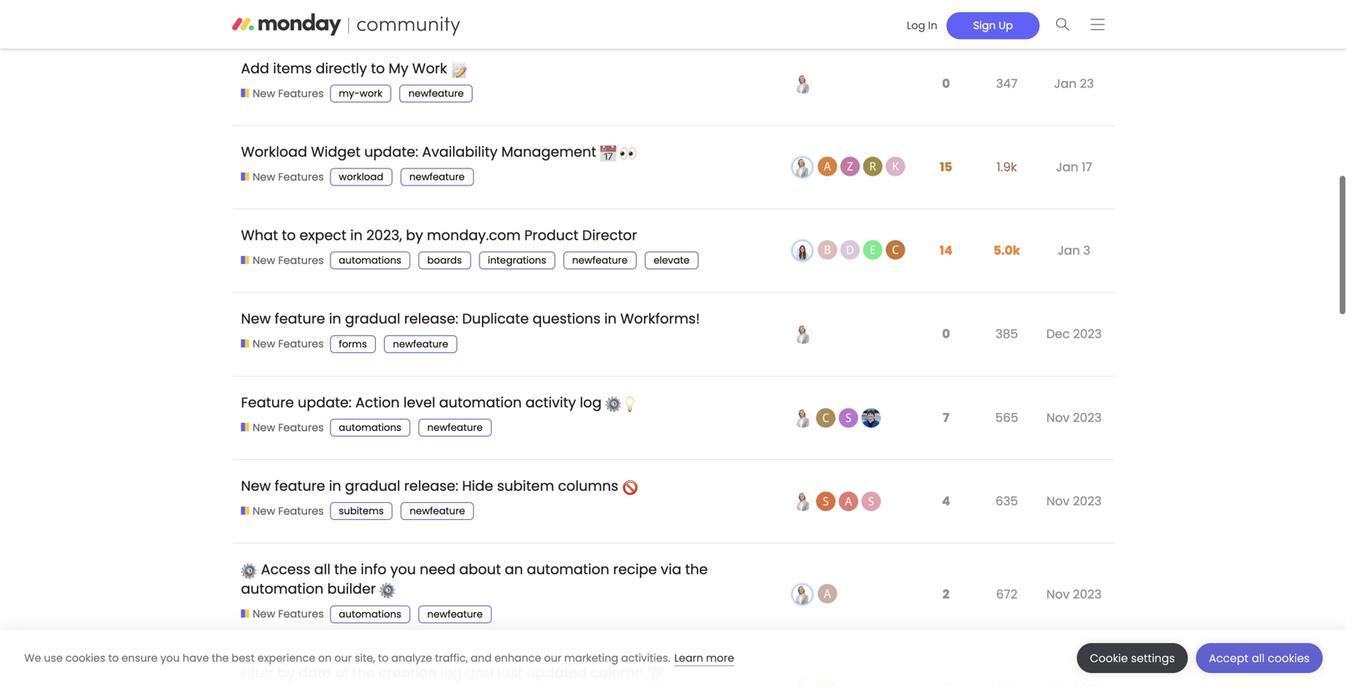 Task type: vqa. For each thing, say whether or not it's contained in the screenshot.
'via'
yes



Task type: locate. For each thing, give the bounding box(es) containing it.
tags list for work
[[330, 85, 481, 102]]

juliette  - original poster, most recent poster image
[[792, 240, 813, 261]]

nov right 635
[[1047, 493, 1070, 510]]

0 horizontal spatial log
[[441, 663, 462, 683]]

2 cookies from the left
[[1268, 651, 1310, 666]]

amanda - frequent poster image
[[818, 157, 837, 176]]

1 feature from the top
[[275, 309, 325, 329]]

new features link down workload
[[241, 170, 324, 184]]

automations link for expect
[[330, 252, 410, 270]]

learn
[[675, 651, 703, 666]]

1 gradual from the top
[[345, 309, 400, 329]]

1 vertical spatial automations link
[[330, 419, 410, 437]]

8 features from the top
[[278, 607, 324, 622]]

0 vertical spatial update:
[[364, 142, 418, 162]]

2023 up cookie
[[1073, 586, 1102, 603]]

features up experience
[[278, 607, 324, 622]]

0 button
[[938, 65, 954, 102], [938, 316, 954, 353]]

by
[[406, 226, 423, 245], [278, 663, 295, 683]]

features for access all the info you need about an automation recipe via the automation builder
[[278, 607, 324, 622]]

1 horizontal spatial all
[[1252, 651, 1265, 666]]

8 new features from the top
[[253, 607, 324, 622]]

monday community forum image
[[232, 13, 492, 36]]

newfeature down access all the info you need about an automation recipe via the automation builder
[[427, 608, 483, 621]]

soroh donn - frequent poster image
[[839, 408, 858, 428]]

tags list
[[330, 1, 544, 19], [330, 85, 481, 102], [330, 168, 482, 186], [330, 252, 707, 270], [330, 335, 465, 353], [330, 419, 500, 437], [330, 502, 482, 520], [330, 606, 500, 623]]

what to expect in 2023, by monday.com product director link
[[241, 214, 637, 257]]

0 left 347
[[942, 75, 950, 92]]

product
[[525, 226, 579, 245]]

1 automations link from the top
[[330, 252, 410, 270]]

new features down feature
[[253, 420, 324, 435]]

2023 right dec
[[1073, 326, 1102, 343]]

update: inside 'link'
[[298, 393, 352, 412]]

sharon r - frequent poster image
[[816, 492, 836, 511]]

jan left 3 on the top right of the page
[[1058, 242, 1080, 259]]

1 0 from the top
[[942, 75, 950, 92]]

1 horizontal spatial update:
[[364, 142, 418, 162]]

ensure
[[122, 651, 158, 666]]

nov 2023 link right 635
[[1043, 480, 1106, 522]]

4 new features link from the top
[[241, 253, 324, 268]]

asaf cadmon - frequent poster image
[[818, 584, 837, 604]]

calum klesel - most recent poster image
[[862, 408, 881, 428]]

new features down workload
[[253, 170, 324, 184]]

635
[[996, 493, 1018, 510]]

newfeature for workload widget update: availability management
[[409, 170, 465, 184]]

features
[[278, 3, 324, 17], [278, 86, 324, 101], [278, 170, 324, 184], [278, 253, 324, 268], [278, 337, 324, 351], [278, 420, 324, 435], [278, 504, 324, 519], [278, 607, 324, 622]]

1 vertical spatial bianca taylor - original poster image
[[794, 492, 813, 511]]

1 automations from the top
[[339, 254, 402, 267]]

gradual up the forms at the left of page
[[345, 309, 400, 329]]

2023 for new feature in gradual release: duplicate questions in workforms!
[[1073, 326, 1102, 343]]

newfeature down new feature in gradual release: duplicate questions in workforms!
[[393, 337, 448, 351]]

2 our from the left
[[544, 651, 562, 666]]

our right enhance at the bottom of page
[[544, 651, 562, 666]]

6 new features from the top
[[253, 420, 324, 435]]

1 horizontal spatial cookies
[[1268, 651, 1310, 666]]

navigation
[[892, 7, 1115, 42]]

3 2023 from the top
[[1073, 493, 1102, 510]]

6 tags list from the top
[[330, 419, 500, 437]]

all inside button
[[1252, 651, 1265, 666]]

adolpho meirelles - frequent poster image
[[839, 492, 858, 511]]

features for new feature in gradual release: duplicate questions in workforms!
[[278, 337, 324, 351]]

bennett killmer - frequent poster image
[[818, 240, 837, 260]]

by left date
[[278, 663, 295, 683]]

new features link down feature
[[241, 420, 324, 435]]

bianca taylor - original poster image for feature update: action level automation activity log
[[794, 408, 813, 428]]

our
[[335, 651, 352, 666], [544, 651, 562, 666]]

features left subitems
[[278, 504, 324, 519]]

5 tags list from the top
[[330, 335, 465, 353]]

log
[[907, 18, 926, 33]]

newfeature down feature update: action level automation activity log
[[427, 421, 483, 434]]

0 vertical spatial gradual
[[345, 309, 400, 329]]

automation down access
[[241, 580, 324, 599]]

jan 17
[[1056, 158, 1093, 176]]

our right on
[[335, 651, 352, 666]]

0 vertical spatial nov 2023 link
[[1043, 397, 1106, 439]]

2 2023 from the top
[[1073, 409, 1102, 427]]

tags list up action
[[330, 335, 465, 353]]

nov 2023 link right 672
[[1043, 574, 1106, 616]]

cookie
[[1090, 651, 1128, 666]]

to right the what
[[282, 226, 296, 245]]

4 features from the top
[[278, 253, 324, 268]]

1 vertical spatial log
[[441, 663, 462, 683]]

hide
[[462, 476, 493, 496]]

tags list containing my-work
[[330, 85, 481, 102]]

3 tags list from the top
[[330, 168, 482, 186]]

update: left action
[[298, 393, 352, 412]]

4 2023 from the top
[[1073, 586, 1102, 603]]

cookies right use
[[66, 651, 105, 666]]

2 vertical spatial nov 2023 link
[[1043, 574, 1106, 616]]

0 vertical spatial all
[[314, 560, 331, 579]]

custom_automations link
[[411, 1, 536, 19]]

bianca taylor - original poster, most recent poster image
[[794, 74, 813, 93], [792, 157, 813, 178], [794, 325, 813, 344]]

elevate
[[654, 254, 690, 267]]

have
[[183, 651, 209, 666]]

1 vertical spatial gradual
[[345, 476, 400, 496]]

all inside access all the info you need about an automation recipe via the automation builder
[[314, 560, 331, 579]]

2 automations from the top
[[339, 421, 402, 434]]

new
[[253, 3, 275, 17], [253, 86, 275, 101], [253, 170, 275, 184], [253, 253, 275, 268], [241, 309, 271, 329], [253, 337, 275, 351], [253, 420, 275, 435], [241, 476, 271, 496], [253, 504, 275, 519], [253, 607, 275, 622]]

tags list containing subitems
[[330, 502, 482, 520]]

2 new features link from the top
[[241, 86, 324, 101]]

by right 2023, on the left top
[[406, 226, 423, 245]]

tags list for hide
[[330, 502, 482, 520]]

tags list down my
[[330, 85, 481, 102]]

updated
[[527, 663, 587, 683]]

tags list containing workload
[[330, 168, 482, 186]]

nov right 565
[[1047, 409, 1070, 427]]

1 vertical spatial feature
[[275, 476, 325, 496]]

2 vertical spatial bianca taylor - original poster, most recent poster image
[[794, 325, 813, 344]]

new features link for what to expect in 2023, by monday.com product director
[[241, 253, 324, 268]]

nov for an
[[1047, 586, 1070, 603]]

dialog
[[0, 630, 1347, 686]]

release: left hide
[[404, 476, 459, 496]]

new features for access all the info you need about an automation recipe via the automation builder
[[253, 607, 324, 622]]

1 features from the top
[[278, 3, 324, 17]]

2 0 from the top
[[942, 326, 950, 343]]

new features up feature
[[253, 337, 324, 351]]

my-work
[[339, 87, 383, 100]]

0 vertical spatial jan
[[1054, 75, 1077, 92]]

2023 for access all the info you need about an automation recipe via the automation builder
[[1073, 586, 1102, 603]]

features for new feature in gradual release: hide subitem columns
[[278, 504, 324, 519]]

0 horizontal spatial cookies
[[66, 651, 105, 666]]

new features link up items
[[241, 3, 324, 17]]

0 vertical spatial automations link
[[330, 252, 410, 270]]

to left my
[[371, 59, 385, 78]]

you right the info
[[390, 560, 416, 579]]

1 release: from the top
[[404, 309, 459, 329]]

2 features from the top
[[278, 86, 324, 101]]

1 new features link from the top
[[241, 3, 324, 17]]

0 vertical spatial log
[[580, 393, 602, 412]]

2
[[943, 586, 950, 603]]

3 nov 2023 from the top
[[1047, 586, 1102, 603]]

2 nov 2023 link from the top
[[1043, 480, 1106, 522]]

search image
[[1056, 18, 1070, 30]]

1 horizontal spatial our
[[544, 651, 562, 666]]

and
[[471, 651, 492, 666], [466, 663, 494, 683]]

1 horizontal spatial by
[[406, 226, 423, 245]]

6 new features link from the top
[[241, 420, 324, 435]]

cookies for use
[[66, 651, 105, 666]]

tags list up work
[[330, 1, 544, 19]]

to
[[371, 59, 385, 78], [282, 226, 296, 245], [108, 651, 119, 666], [378, 651, 389, 666]]

release:
[[404, 309, 459, 329], [404, 476, 459, 496]]

2 vertical spatial automations link
[[330, 606, 410, 623]]

1 vertical spatial nov
[[1047, 493, 1070, 510]]

all right accept
[[1252, 651, 1265, 666]]

2023 right 635
[[1073, 493, 1102, 510]]

bianca taylor - original poster image left sharon r - frequent poster image
[[794, 492, 813, 511]]

5 features from the top
[[278, 337, 324, 351]]

2 nov from the top
[[1047, 493, 1070, 510]]

new features up access
[[253, 504, 324, 519]]

bianca taylor - original poster, most recent poster image for add items directly to my work
[[794, 74, 813, 93]]

0 vertical spatial 0 button
[[938, 65, 954, 102]]

creation
[[379, 663, 437, 683]]

new features link up feature
[[241, 337, 324, 352]]

1 vertical spatial jan
[[1056, 158, 1079, 176]]

4 tags list from the top
[[330, 252, 707, 270]]

385
[[996, 326, 1018, 343]]

2 automations link from the top
[[330, 419, 410, 437]]

1 vertical spatial release:
[[404, 476, 459, 496]]

new features link
[[241, 3, 324, 17], [241, 86, 324, 101], [241, 170, 324, 184], [241, 253, 324, 268], [241, 337, 324, 352], [241, 420, 324, 435], [241, 504, 324, 519], [241, 607, 324, 622]]

0 vertical spatial by
[[406, 226, 423, 245]]

2 horizontal spatial automation
[[527, 560, 610, 579]]

automations down action
[[339, 421, 402, 434]]

and left last
[[466, 663, 494, 683]]

activities.
[[621, 651, 671, 666]]

newfeature down workload widget update: availability management
[[409, 170, 465, 184]]

5 new features from the top
[[253, 337, 324, 351]]

2023 for new feature in gradual release: hide subitem columns
[[1073, 493, 1102, 510]]

newfeature link down feature update: action level automation activity log
[[419, 419, 492, 437]]

cookies inside button
[[1268, 651, 1310, 666]]

new features link down items
[[241, 86, 324, 101]]

new features down items
[[253, 86, 324, 101]]

kasper husted - frequent poster image
[[886, 157, 905, 176]]

4 new features from the top
[[253, 253, 324, 268]]

new features for new feature in gradual release: duplicate questions in workforms!
[[253, 337, 324, 351]]

1 nov from the top
[[1047, 409, 1070, 427]]

columns
[[558, 476, 619, 496]]

1 vertical spatial nov 2023
[[1047, 493, 1102, 510]]

ziad fokeladeh - frequent poster image
[[841, 157, 860, 176]]

8 tags list from the top
[[330, 606, 500, 623]]

gradual up subitems
[[345, 476, 400, 496]]

0 left 385
[[942, 326, 950, 343]]

1 2023 from the top
[[1073, 326, 1102, 343]]

3 automations link from the top
[[330, 606, 410, 623]]

newfeature for access all the info you need about an automation recipe via the automation builder
[[427, 608, 483, 621]]

2 vertical spatial automations
[[339, 608, 402, 621]]

0 vertical spatial nov 2023
[[1047, 409, 1102, 427]]

newfeature for new feature in gradual release: duplicate questions in workforms!
[[393, 337, 448, 351]]

1 0 button from the top
[[938, 65, 954, 102]]

2 gradual from the top
[[345, 476, 400, 496]]

jan
[[1054, 75, 1077, 92], [1056, 158, 1079, 176], [1058, 242, 1080, 259]]

nov right 672
[[1047, 586, 1070, 603]]

jan left 17
[[1056, 158, 1079, 176]]

tags list for activity
[[330, 419, 500, 437]]

1 horizontal spatial automation
[[439, 393, 522, 412]]

new features for workload widget update: availability management
[[253, 170, 324, 184]]

log right activity
[[580, 393, 602, 412]]

automations link for action
[[330, 419, 410, 437]]

site,
[[355, 651, 375, 666]]

new features link up access
[[241, 504, 324, 519]]

workload widget update: availability management
[[241, 142, 600, 162]]

workload
[[241, 142, 307, 162]]

3 nov 2023 link from the top
[[1043, 574, 1106, 616]]

2 tags list from the top
[[330, 85, 481, 102]]

1 vertical spatial 0
[[942, 326, 950, 343]]

4 button
[[938, 483, 955, 520]]

log right analyze
[[441, 663, 462, 683]]

jan for add items directly to my work
[[1054, 75, 1077, 92]]

jan inside "link"
[[1058, 242, 1080, 259]]

3 features from the top
[[278, 170, 324, 184]]

new features up items
[[253, 3, 324, 17]]

1 nov 2023 link from the top
[[1043, 397, 1106, 439]]

new features link down the what
[[241, 253, 324, 268]]

newfeature link down workload widget update: availability management
[[401, 168, 474, 186]]

3 automations from the top
[[339, 608, 402, 621]]

1 cookies from the left
[[66, 651, 105, 666]]

1 vertical spatial all
[[1252, 651, 1265, 666]]

0 button left 385
[[938, 316, 954, 353]]

log in
[[907, 18, 938, 33]]

duong  - frequent poster image
[[841, 240, 860, 260]]

cody - frequent poster image
[[816, 408, 836, 428]]

nov 2023 right 672
[[1047, 586, 1102, 603]]

new feature in gradual release: duplicate questions in workforms! link
[[241, 297, 700, 341]]

7 new features from the top
[[253, 504, 324, 519]]

15 button
[[936, 149, 957, 186]]

0 vertical spatial bianca taylor - original poster image
[[794, 408, 813, 428]]

newfeature link down new feature in gradual release: duplicate questions in workforms!
[[384, 335, 457, 353]]

1 tags list from the top
[[330, 1, 544, 19]]

bianca taylor - original poster image
[[794, 408, 813, 428], [794, 492, 813, 511]]

2 release: from the top
[[404, 476, 459, 496]]

new features down the what
[[253, 253, 324, 268]]

automation right the an
[[527, 560, 610, 579]]

0 vertical spatial automations
[[339, 254, 402, 267]]

nov 2023 for columns
[[1047, 493, 1102, 510]]

1 vertical spatial automations
[[339, 421, 402, 434]]

8 new features link from the top
[[241, 607, 324, 622]]

new features
[[253, 3, 324, 17], [253, 86, 324, 101], [253, 170, 324, 184], [253, 253, 324, 268], [253, 337, 324, 351], [253, 420, 324, 435], [253, 504, 324, 519], [253, 607, 324, 622]]

7 tags list from the top
[[330, 502, 482, 520]]

0 button left 347
[[938, 65, 954, 102]]

1 vertical spatial you
[[160, 651, 180, 666]]

2 0 button from the top
[[938, 316, 954, 353]]

5 new features link from the top
[[241, 337, 324, 352]]

newfeature link for add items directly to my work
[[400, 85, 473, 102]]

14
[[940, 242, 953, 259]]

0 vertical spatial feature
[[275, 309, 325, 329]]

2 vertical spatial nov 2023
[[1047, 586, 1102, 603]]

tags list down new feature in gradual release: hide subitem columns
[[330, 502, 482, 520]]

workload
[[339, 170, 384, 184]]

2 vertical spatial jan
[[1058, 242, 1080, 259]]

newfeature down new feature in gradual release: hide subitem columns
[[410, 504, 465, 518]]

0 vertical spatial bianca taylor - original poster, most recent poster image
[[794, 74, 813, 93]]

all up builder on the bottom
[[314, 560, 331, 579]]

automations link down builder on the bottom
[[330, 606, 410, 623]]

nov 2023 link for an
[[1043, 574, 1106, 616]]

1 vertical spatial update:
[[298, 393, 352, 412]]

release: down boards link
[[404, 309, 459, 329]]

workforms!
[[621, 309, 700, 329]]

gradual for duplicate
[[345, 309, 400, 329]]

log inside 'link'
[[580, 393, 602, 412]]

new features link for add items directly to my work
[[241, 86, 324, 101]]

tags list up analyze
[[330, 606, 500, 623]]

automations down 2023, on the left top
[[339, 254, 402, 267]]

log
[[580, 393, 602, 412], [441, 663, 462, 683]]

newfeature for new feature in gradual release: hide subitem columns
[[410, 504, 465, 518]]

0 vertical spatial release:
[[404, 309, 459, 329]]

0
[[942, 75, 950, 92], [942, 326, 950, 343]]

what
[[241, 226, 278, 245]]

tags list containing forms
[[330, 335, 465, 353]]

action
[[356, 393, 400, 412]]

newfeature link down new feature in gradual release: hide subitem columns
[[401, 502, 474, 520]]

you
[[390, 560, 416, 579], [160, 651, 180, 666]]

nov 2023 right 565
[[1047, 409, 1102, 427]]

learn more link
[[675, 651, 734, 666]]

tags list for need
[[330, 606, 500, 623]]

filter by date of the creation log and last updated column link
[[241, 651, 664, 686]]

in right questions
[[605, 309, 617, 329]]

2023,
[[366, 226, 402, 245]]

6 features from the top
[[278, 420, 324, 435]]

1 horizontal spatial you
[[390, 560, 416, 579]]

2 new features from the top
[[253, 86, 324, 101]]

2023 right 565
[[1073, 409, 1102, 427]]

2 bianca taylor - original poster image from the top
[[794, 492, 813, 511]]

0 horizontal spatial our
[[335, 651, 352, 666]]

bianca taylor - original poster, most recent poster image for new feature in gradual release: duplicate questions in workforms!
[[794, 325, 813, 344]]

0 vertical spatial 0
[[942, 75, 950, 92]]

features down expect
[[278, 253, 324, 268]]

newfeature down work
[[409, 87, 464, 100]]

management
[[502, 142, 597, 162]]

more
[[706, 651, 734, 666]]

0 horizontal spatial you
[[160, 651, 180, 666]]

gradual
[[345, 309, 400, 329], [345, 476, 400, 496]]

0 horizontal spatial all
[[314, 560, 331, 579]]

my-
[[339, 87, 360, 100]]

new features up experience
[[253, 607, 324, 622]]

features left the forms at the left of page
[[278, 337, 324, 351]]

automations link down 2023, on the left top
[[330, 252, 410, 270]]

enhance
[[495, 651, 541, 666]]

0 horizontal spatial update:
[[298, 393, 352, 412]]

newfeature link down access all the info you need about an automation recipe via the automation builder
[[419, 606, 492, 623]]

tags list down "level" on the bottom left of page
[[330, 419, 500, 437]]

automations for the
[[339, 608, 402, 621]]

you left have
[[160, 651, 180, 666]]

newfeature
[[339, 3, 394, 16], [409, 87, 464, 100], [409, 170, 465, 184], [572, 254, 628, 267], [393, 337, 448, 351], [427, 421, 483, 434], [410, 504, 465, 518], [427, 608, 483, 621]]

nov 2023 link for columns
[[1043, 480, 1106, 522]]

7 new features link from the top
[[241, 504, 324, 519]]

new for new feature in gradual release: duplicate questions in workforms!
[[253, 337, 275, 351]]

2 feature from the top
[[275, 476, 325, 496]]

log in button
[[898, 12, 947, 39]]

in
[[350, 226, 363, 245], [329, 309, 341, 329], [605, 309, 617, 329], [329, 476, 341, 496]]

2023 for feature update: action level automation activity log
[[1073, 409, 1102, 427]]

automations link down action
[[330, 419, 410, 437]]

cookies right accept
[[1268, 651, 1310, 666]]

1 vertical spatial 0 button
[[938, 316, 954, 353]]

1 vertical spatial nov 2023 link
[[1043, 480, 1106, 522]]

newfeature link for new feature in gradual release: duplicate questions in workforms!
[[384, 335, 457, 353]]

jan for what to expect in 2023, by monday.com product director
[[1058, 242, 1080, 259]]

newfeature down director
[[572, 254, 628, 267]]

bianca taylor - original poster image for new feature in gradual release: hide subitem columns
[[794, 492, 813, 511]]

nov 2023 link right 565
[[1043, 397, 1106, 439]]

subitems link
[[330, 502, 393, 520]]

3 nov from the top
[[1047, 586, 1070, 603]]

17
[[1082, 158, 1093, 176]]

0 vertical spatial nov
[[1047, 409, 1070, 427]]

2 vertical spatial nov
[[1047, 586, 1070, 603]]

0 vertical spatial you
[[390, 560, 416, 579]]

new for workload widget update: availability management
[[253, 170, 275, 184]]

0 horizontal spatial by
[[278, 663, 295, 683]]

1 horizontal spatial log
[[580, 393, 602, 412]]

565
[[996, 409, 1019, 427]]

automations down builder on the bottom
[[339, 608, 402, 621]]

features for workload widget update: availability management
[[278, 170, 324, 184]]

2 nov 2023 from the top
[[1047, 493, 1102, 510]]

newfeature link down work
[[400, 85, 473, 102]]

7 button
[[939, 400, 954, 436]]

3 new features link from the top
[[241, 170, 324, 184]]

filter by date of the creation log and last updated column
[[241, 663, 648, 683]]

chance skinner - frequent poster image
[[886, 240, 905, 260]]

nov 2023 right 635
[[1047, 493, 1102, 510]]

3 new features from the top
[[253, 170, 324, 184]]

new features link up experience
[[241, 607, 324, 622]]

navigation containing log in
[[892, 7, 1115, 42]]

feature
[[275, 309, 325, 329], [275, 476, 325, 496]]

1 bianca taylor - original poster image from the top
[[794, 408, 813, 428]]

1 nov 2023 from the top
[[1047, 409, 1102, 427]]

7 features from the top
[[278, 504, 324, 519]]

features down items
[[278, 86, 324, 101]]

menu image
[[1091, 18, 1105, 30]]



Task type: describe. For each thing, give the bounding box(es) containing it.
the right via
[[685, 560, 708, 579]]

automations for expect
[[339, 254, 402, 267]]

in left 2023, on the left top
[[350, 226, 363, 245]]

availability
[[422, 142, 498, 162]]

tags list for by
[[330, 252, 707, 270]]

1 vertical spatial bianca taylor - original poster, most recent poster image
[[792, 157, 813, 178]]

new features link for feature update: action level automation activity log
[[241, 420, 324, 435]]

richard  - frequent poster image
[[863, 157, 883, 176]]

sign up
[[973, 18, 1013, 33]]

jan 3
[[1058, 242, 1091, 259]]

new features for add items directly to my work
[[253, 86, 324, 101]]

new features for feature update: action level automation activity log
[[253, 420, 324, 435]]

jan 23 link
[[1050, 63, 1098, 104]]

work
[[360, 87, 383, 100]]

0 button for new feature in gradual release: duplicate questions in workforms!
[[938, 316, 954, 353]]

automations for action
[[339, 421, 402, 434]]

my
[[389, 59, 409, 78]]

7
[[943, 409, 950, 427]]

and inside the filter by date of the creation log and last updated column link
[[466, 663, 494, 683]]

subitems
[[339, 504, 384, 518]]

widget
[[311, 142, 361, 162]]

duplicate
[[462, 309, 529, 329]]

the up builder on the bottom
[[334, 560, 357, 579]]

new features for what to expect in 2023, by monday.com product director
[[253, 253, 324, 268]]

my-work link
[[330, 85, 392, 102]]

add items directly to my work link
[[241, 46, 467, 90]]

new features link for access all the info you need about an automation recipe via the automation builder
[[241, 607, 324, 622]]

level
[[404, 393, 436, 412]]

newfeature link for feature update: action level automation activity log
[[419, 419, 492, 437]]

3
[[1084, 242, 1091, 259]]

activity
[[526, 393, 576, 412]]

use
[[44, 651, 63, 666]]

features for feature update: action level automation activity log
[[278, 420, 324, 435]]

expect
[[300, 226, 347, 245]]

what to expect in 2023, by monday.com product director
[[241, 226, 637, 245]]

0 for new feature in gradual release: duplicate questions in workforms!
[[942, 326, 950, 343]]

feature update: action level automation activity log link
[[241, 381, 638, 424]]

add items directly to my work
[[241, 59, 451, 78]]

new for new feature in gradual release: hide subitem columns
[[253, 504, 275, 519]]

newfeature link for workload widget update: availability management
[[401, 168, 474, 186]]

accept
[[1209, 651, 1249, 666]]

new for what to expect in 2023, by monday.com product director
[[253, 253, 275, 268]]

log for activity
[[580, 393, 602, 412]]

new for add items directly to my work
[[253, 86, 275, 101]]

2 button
[[939, 577, 954, 613]]

release: for hide
[[404, 476, 459, 496]]

cookie settings
[[1090, 651, 1175, 666]]

in
[[928, 18, 938, 33]]

best
[[232, 651, 255, 666]]

gradual for hide
[[345, 476, 400, 496]]

erik morton - frequent poster image
[[863, 240, 883, 260]]

newfeature link for access all the info you need about an automation recipe via the automation builder
[[419, 606, 492, 623]]

questions
[[533, 309, 601, 329]]

forms
[[339, 337, 367, 351]]

newfeature link up add items directly to my work link
[[330, 1, 403, 19]]

and right traffic,
[[471, 651, 492, 666]]

on
[[318, 651, 332, 666]]

access all the info you need about an automation recipe via the automation builder link
[[241, 548, 708, 611]]

newfeature for add items directly to my work
[[409, 87, 464, 100]]

date
[[299, 663, 331, 683]]

0 for add items directly to my work
[[942, 75, 950, 92]]

jan 23
[[1054, 75, 1094, 92]]

dec 2023 link
[[1043, 313, 1106, 355]]

tags list containing newfeature
[[330, 1, 544, 19]]

about
[[459, 560, 501, 579]]

recipe
[[613, 560, 657, 579]]

new feature in gradual release: hide subitem columns link
[[241, 464, 638, 508]]

1 our from the left
[[335, 651, 352, 666]]

feature for new feature in gradual release: hide subitem columns
[[275, 476, 325, 496]]

dec
[[1047, 326, 1070, 343]]

experience
[[257, 651, 315, 666]]

subitem
[[497, 476, 554, 496]]

0 button for add items directly to my work
[[938, 65, 954, 102]]

1 new features from the top
[[253, 3, 324, 17]]

new features for new feature in gradual release: hide subitem columns
[[253, 504, 324, 519]]

dialog containing cookie settings
[[0, 630, 1347, 686]]

directly
[[316, 59, 367, 78]]

new for access all the info you need about an automation recipe via the automation builder
[[253, 607, 275, 622]]

boards link
[[419, 252, 471, 270]]

jan for workload widget update: availability management
[[1056, 158, 1079, 176]]

accept all cookies button
[[1196, 643, 1323, 673]]

the right of
[[352, 663, 375, 683]]

1.9k
[[997, 158, 1017, 176]]

you inside access all the info you need about an automation recipe via the automation builder
[[390, 560, 416, 579]]

access
[[261, 560, 311, 579]]

column
[[591, 663, 644, 683]]

sign
[[973, 18, 996, 33]]

the left best
[[212, 651, 229, 666]]

newfeature for feature update: action level automation activity log
[[427, 421, 483, 434]]

features for add items directly to my work
[[278, 86, 324, 101]]

analyze
[[391, 651, 432, 666]]

integrations link
[[479, 252, 555, 270]]

features for what to expect in 2023, by monday.com product director
[[278, 253, 324, 268]]

newfeature link for new feature in gradual release: hide subitem columns
[[401, 502, 474, 520]]

sandra - most recent poster image
[[862, 492, 881, 511]]

to left ensure
[[108, 651, 119, 666]]

347
[[996, 75, 1018, 92]]

settings
[[1132, 651, 1175, 666]]

new for feature update: action level automation activity log
[[253, 420, 275, 435]]

5.0k
[[994, 242, 1021, 259]]

custom_automations
[[420, 3, 527, 16]]

items
[[273, 59, 312, 78]]

new features link for workload widget update: availability management
[[241, 170, 324, 184]]

automations link for the
[[330, 606, 410, 623]]

feature update: action level automation activity log
[[241, 393, 606, 412]]

up
[[999, 18, 1013, 33]]

via
[[661, 560, 682, 579]]

feature
[[241, 393, 294, 412]]

feature for new feature in gradual release: duplicate questions in workforms!
[[275, 309, 325, 329]]

cookie settings button
[[1077, 643, 1188, 673]]

last
[[498, 663, 523, 683]]

in up subitems
[[329, 476, 341, 496]]

tags list for duplicate
[[330, 335, 465, 353]]

elevate link
[[645, 252, 699, 270]]

bianca taylor - original poster, most recent poster image
[[792, 584, 813, 605]]

director
[[582, 226, 637, 245]]

workload link
[[330, 168, 392, 186]]

of
[[335, 663, 349, 683]]

dec 2023
[[1047, 326, 1102, 343]]

14 button
[[936, 233, 957, 269]]

integrations
[[488, 254, 546, 267]]

we use cookies to ensure you have the best experience on our site, to analyze traffic, and enhance our marketing activities. learn more
[[24, 651, 734, 666]]

jan 17 link
[[1052, 146, 1097, 188]]

monday.com
[[427, 226, 521, 245]]

in up the forms at the left of page
[[329, 309, 341, 329]]

new features link for new feature in gradual release: duplicate questions in workforms!
[[241, 337, 324, 352]]

to right site,
[[378, 651, 389, 666]]

newfeature up add items directly to my work link
[[339, 3, 394, 16]]

nov 2023 for an
[[1047, 586, 1102, 603]]

all for accept
[[1252, 651, 1265, 666]]

traffic,
[[435, 651, 468, 666]]

all for access
[[314, 560, 331, 579]]

15
[[940, 158, 953, 176]]

1 vertical spatial by
[[278, 663, 295, 683]]

4
[[942, 493, 950, 510]]

newfeature link down director
[[563, 252, 637, 270]]

automation inside 'link'
[[439, 393, 522, 412]]

new features link for new feature in gradual release: hide subitem columns
[[241, 504, 324, 519]]

0 horizontal spatial automation
[[241, 580, 324, 599]]

builder
[[327, 580, 376, 599]]

we
[[24, 651, 41, 666]]

new feature in gradual release: duplicate questions in workforms!
[[241, 309, 700, 329]]

forms link
[[330, 335, 376, 353]]

nov for columns
[[1047, 493, 1070, 510]]

log for creation
[[441, 663, 462, 683]]

sign up button
[[947, 12, 1040, 39]]

cookies for all
[[1268, 651, 1310, 666]]

release: for duplicate
[[404, 309, 459, 329]]

add
[[241, 59, 269, 78]]



